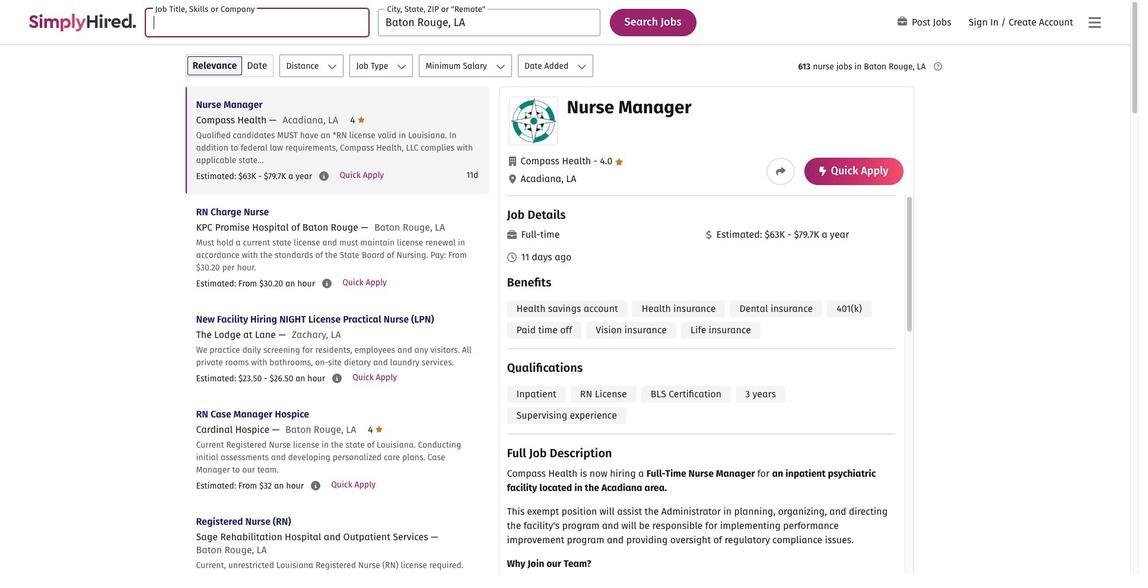 Task type: describe. For each thing, give the bounding box(es) containing it.
briefcase image
[[507, 230, 517, 240]]

building image
[[509, 157, 516, 166]]

star image
[[376, 425, 383, 434]]

company logo for compass health image
[[510, 97, 557, 145]]

share this job image
[[776, 167, 786, 176]]

1 horizontal spatial 4 out of 5 stars element
[[368, 424, 383, 436]]

0 vertical spatial 4 out of 5 stars element
[[350, 115, 365, 126]]

dollar sign image
[[706, 230, 712, 240]]

location dot image
[[509, 175, 516, 184]]

main menu image
[[1089, 15, 1101, 30]]

clock image
[[507, 253, 517, 262]]



Task type: locate. For each thing, give the bounding box(es) containing it.
star image
[[358, 115, 365, 125], [615, 158, 623, 166]]

list
[[185, 87, 489, 575]]

0 vertical spatial job salary disclaimer image
[[320, 172, 329, 181]]

job salary disclaimer image
[[320, 172, 329, 181], [333, 374, 342, 383]]

1 vertical spatial star image
[[615, 158, 623, 166]]

0 horizontal spatial job salary disclaimer image
[[320, 172, 329, 181]]

2 vertical spatial 4 out of 5 stars element
[[368, 424, 383, 436]]

2 horizontal spatial 4 out of 5 stars element
[[591, 156, 623, 167]]

1 horizontal spatial job salary disclaimer image
[[333, 374, 342, 383]]

bolt lightning image
[[819, 167, 827, 176]]

4 out of 5 stars element inside nurse manager element
[[591, 156, 623, 167]]

nurse manager element
[[499, 87, 914, 575]]

1 vertical spatial 4 out of 5 stars element
[[591, 156, 623, 167]]

simplyhired logo image
[[28, 13, 137, 31]]

0 horizontal spatial star image
[[358, 115, 365, 125]]

briefcase image
[[898, 17, 908, 26]]

star image for the topmost 4 out of 5 stars element
[[358, 115, 365, 125]]

1 vertical spatial job salary disclaimer image
[[333, 374, 342, 383]]

sponsored jobs disclaimer image
[[934, 62, 942, 71]]

None text field
[[146, 9, 368, 36], [378, 9, 600, 36], [146, 9, 368, 36], [378, 9, 600, 36]]

0 horizontal spatial job salary disclaimer image
[[311, 481, 321, 491]]

1 horizontal spatial job salary disclaimer image
[[322, 279, 332, 288]]

0 vertical spatial job salary disclaimer image
[[322, 279, 332, 288]]

0 vertical spatial star image
[[358, 115, 365, 125]]

star image for 4 out of 5 stars element inside the nurse manager element
[[615, 158, 623, 166]]

None field
[[146, 9, 368, 36], [378, 9, 600, 36], [146, 9, 368, 36], [378, 9, 600, 36]]

0 horizontal spatial 4 out of 5 stars element
[[350, 115, 365, 126]]

4 out of 5 stars element
[[350, 115, 365, 126], [591, 156, 623, 167], [368, 424, 383, 436]]

1 vertical spatial job salary disclaimer image
[[311, 481, 321, 491]]

1 horizontal spatial star image
[[615, 158, 623, 166]]

job salary disclaimer image
[[322, 279, 332, 288], [311, 481, 321, 491]]



Task type: vqa. For each thing, say whether or not it's contained in the screenshot.
3.6 out of 5 stars element at the bottom of page
no



